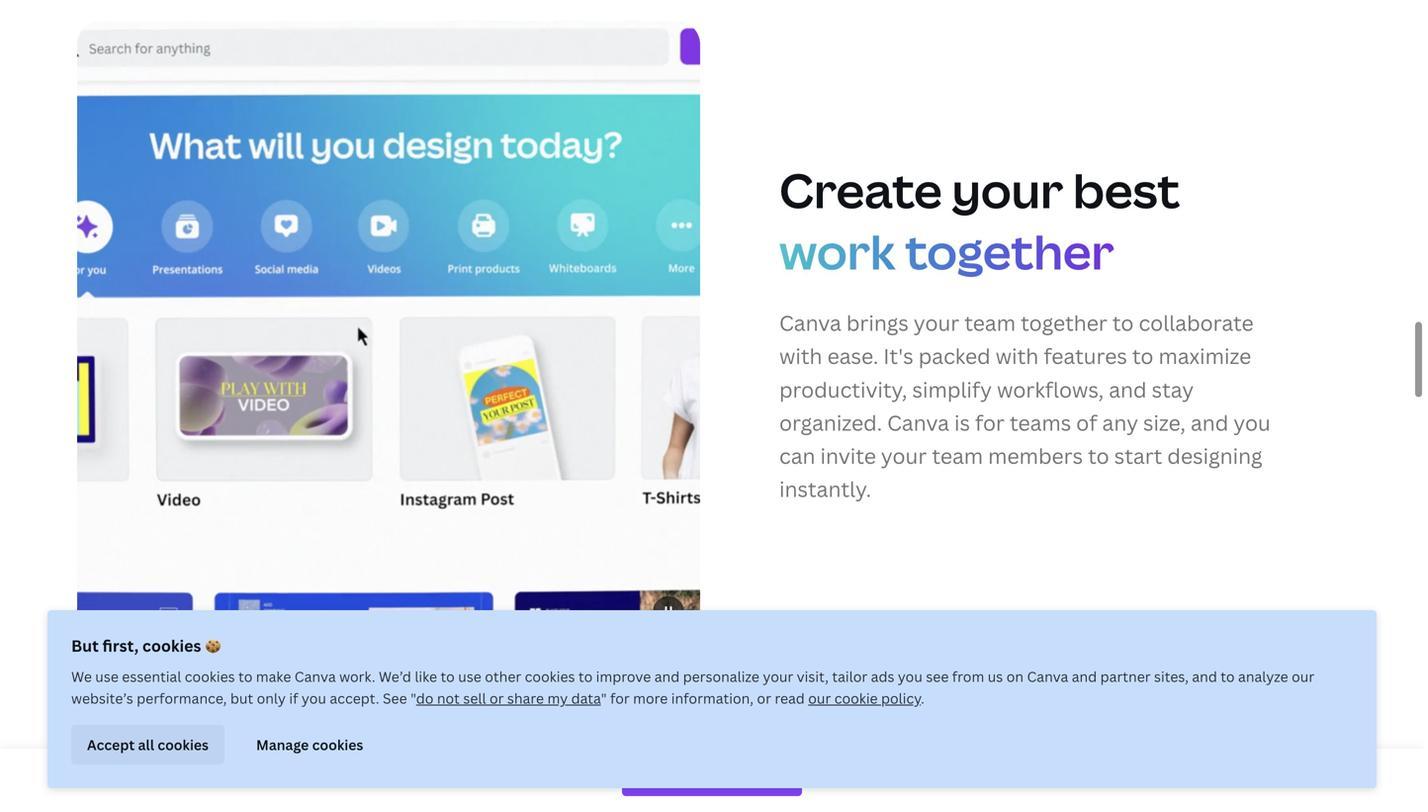Task type: locate. For each thing, give the bounding box(es) containing it.
0 vertical spatial our
[[1292, 667, 1315, 686]]

team down is
[[932, 442, 983, 470]]

with up the workflows,
[[996, 342, 1039, 370]]

1 horizontal spatial with
[[996, 342, 1039, 370]]

of
[[1076, 408, 1097, 436]]

our down visit,
[[808, 689, 831, 708]]

canva
[[779, 309, 841, 337], [887, 408, 949, 436], [295, 667, 336, 686], [1027, 667, 1068, 686]]

make
[[256, 667, 291, 686]]

2 " from the left
[[601, 689, 607, 708]]

0 horizontal spatial or
[[490, 689, 504, 708]]

you inside canva brings your team together to collaborate with ease. it's packed with features to maximize productivity, simplify workflows, and stay organized. canva is for teams of any size, and you can invite your team members to start designing instantly.
[[1234, 408, 1271, 436]]

" right see
[[410, 689, 416, 708]]

your inside the create your best work together
[[952, 157, 1063, 222]]

brings
[[846, 309, 909, 337]]

0 vertical spatial together
[[905, 219, 1114, 284]]

you right if
[[302, 689, 326, 708]]

" down improve
[[601, 689, 607, 708]]

and up the designing
[[1191, 408, 1229, 436]]

cookies down performance,
[[158, 735, 209, 754]]

ads
[[871, 667, 894, 686]]

partner
[[1100, 667, 1151, 686]]

1 vertical spatial together
[[1021, 309, 1107, 337]]

together inside the create your best work together
[[905, 219, 1114, 284]]

all
[[138, 735, 154, 754], [814, 740, 851, 783]]

0 horizontal spatial all
[[138, 735, 154, 754]]

1 horizontal spatial use
[[458, 667, 481, 686]]

or left read
[[757, 689, 771, 708]]

0 vertical spatial you
[[1234, 408, 1271, 436]]

and up do not sell or share my data " for more information, or read our cookie policy .
[[654, 667, 680, 686]]

cookies up my
[[525, 667, 575, 686]]

to up stay on the right
[[1132, 342, 1154, 370]]

for down improve
[[610, 689, 630, 708]]

cookies inside button
[[312, 735, 363, 754]]

0 horizontal spatial use
[[95, 667, 119, 686]]

you up policy
[[898, 667, 923, 686]]

create your best work together
[[779, 157, 1180, 284]]

0 horizontal spatial "
[[410, 689, 416, 708]]

cookies
[[142, 635, 201, 656], [185, 667, 235, 686], [525, 667, 575, 686], [158, 735, 209, 754], [312, 735, 363, 754]]

2 horizontal spatial for
[[975, 408, 1005, 436]]

you
[[1234, 408, 1271, 436], [898, 667, 923, 686], [302, 689, 326, 708]]

our right the analyze
[[1292, 667, 1315, 686]]

to
[[1112, 309, 1134, 337], [1132, 342, 1154, 370], [1088, 442, 1109, 470], [238, 667, 253, 686], [441, 667, 455, 686], [578, 667, 593, 686], [1221, 667, 1235, 686]]

cookies up essential on the left
[[142, 635, 201, 656]]

2 horizontal spatial you
[[1234, 408, 1271, 436]]

invite
[[820, 442, 876, 470]]

accept.
[[330, 689, 379, 708]]

and right sites, at the bottom right of the page
[[1192, 667, 1217, 686]]

cookies inside button
[[158, 735, 209, 754]]

any
[[1102, 408, 1138, 436]]

canva left is
[[887, 408, 949, 436]]

start
[[1114, 442, 1162, 470]]

all right accept
[[138, 735, 154, 754]]

canva brings your team together to collaborate with ease. it's packed with features to maximize productivity, simplify workflows, and stay organized. canva is for teams of any size, and you can invite your team members to start designing instantly.
[[779, 309, 1271, 503]]

tailor
[[832, 667, 868, 686]]

we use essential cookies to make canva work. we'd like to use other cookies to improve and personalize your visit, tailor ads you see from us on canva and partner sites, and to analyze our website's performance, but only if you accept. see "
[[71, 667, 1315, 708]]

ease.
[[827, 342, 878, 370]]

performance,
[[137, 689, 227, 708]]

website's
[[71, 689, 133, 708]]

1 horizontal spatial "
[[601, 689, 607, 708]]

🍪
[[205, 635, 221, 656]]

1 " from the left
[[410, 689, 416, 708]]

use up website's
[[95, 667, 119, 686]]

with left ease.
[[779, 342, 822, 370]]

1 use from the left
[[95, 667, 119, 686]]

for
[[975, 408, 1005, 436], [610, 689, 630, 708], [759, 740, 808, 783]]

0 vertical spatial for
[[975, 408, 1005, 436]]

canva up if
[[295, 667, 336, 686]]

maximize
[[1159, 342, 1251, 370]]

team
[[965, 309, 1016, 337], [932, 442, 983, 470]]

like
[[415, 667, 437, 686]]

your
[[952, 157, 1063, 222], [914, 309, 960, 337], [881, 442, 927, 470], [763, 667, 793, 686], [857, 740, 932, 783]]

read
[[775, 689, 805, 708]]

use up sell
[[458, 667, 481, 686]]

all down cookie at the bottom right of the page
[[814, 740, 851, 783]]

we'd
[[379, 667, 411, 686]]

together
[[905, 219, 1114, 284], [1021, 309, 1107, 337]]

you up the designing
[[1234, 408, 1271, 436]]

0 horizontal spatial you
[[302, 689, 326, 708]]

use
[[95, 667, 119, 686], [458, 667, 481, 686]]

team up packed
[[965, 309, 1016, 337]]

1 horizontal spatial all
[[814, 740, 851, 783]]

1 vertical spatial for
[[610, 689, 630, 708]]

manage cookies
[[256, 735, 363, 754]]

1 horizontal spatial for
[[759, 740, 808, 783]]

canva right on
[[1027, 667, 1068, 686]]

2 use from the left
[[458, 667, 481, 686]]

1 horizontal spatial our
[[1292, 667, 1315, 686]]

or right sell
[[490, 689, 504, 708]]

for inside canva brings your team together to collaborate with ease. it's packed with features to maximize productivity, simplify workflows, and stay organized. canva is for teams of any size, and you can invite your team members to start designing instantly.
[[975, 408, 1005, 436]]

information,
[[671, 689, 754, 708]]

our inside we use essential cookies to make canva work. we'd like to use other cookies to improve and personalize your visit, tailor ads you see from us on canva and partner sites, and to analyze our website's performance, but only if you accept. see "
[[1292, 667, 1315, 686]]

1 vertical spatial our
[[808, 689, 831, 708]]

2 vertical spatial you
[[302, 689, 326, 708]]

for down read
[[759, 740, 808, 783]]

our
[[1292, 667, 1315, 686], [808, 689, 831, 708]]

0 horizontal spatial with
[[779, 342, 822, 370]]

more
[[633, 689, 668, 708]]

1 horizontal spatial or
[[757, 689, 771, 708]]

and
[[1109, 375, 1147, 403], [1191, 408, 1229, 436], [654, 667, 680, 686], [1072, 667, 1097, 686], [1192, 667, 1217, 686]]

together inside canva brings your team together to collaborate with ease. it's packed with features to maximize productivity, simplify workflows, and stay organized. canva is for teams of any size, and you can invite your team members to start designing instantly.
[[1021, 309, 1107, 337]]

but
[[71, 635, 99, 656]]

1 vertical spatial you
[[898, 667, 923, 686]]

to up data in the bottom left of the page
[[578, 667, 593, 686]]

instantly.
[[779, 475, 871, 503]]

to left the analyze
[[1221, 667, 1235, 686]]

0 horizontal spatial our
[[808, 689, 831, 708]]

"
[[410, 689, 416, 708], [601, 689, 607, 708]]

with
[[779, 342, 822, 370], [996, 342, 1039, 370]]

only
[[257, 689, 286, 708]]

members
[[988, 442, 1083, 470]]

policy
[[881, 689, 921, 708]]

accept all cookies button
[[71, 725, 225, 764]]

for right is
[[975, 408, 1005, 436]]

cookies down accept.
[[312, 735, 363, 754]]

" inside we use essential cookies to make canva work. we'd like to use other cookies to improve and personalize your visit, tailor ads you see from us on canva and partner sites, and to analyze our website's performance, but only if you accept. see "
[[410, 689, 416, 708]]

we
[[71, 667, 92, 686]]

2 vertical spatial for
[[759, 740, 808, 783]]

or
[[490, 689, 504, 708], [757, 689, 771, 708]]

2 or from the left
[[757, 689, 771, 708]]

is
[[954, 408, 970, 436]]



Task type: describe. For each thing, give the bounding box(es) containing it.
and up 'any'
[[1109, 375, 1147, 403]]

share
[[507, 689, 544, 708]]

simplify
[[912, 375, 992, 403]]

all inside button
[[138, 735, 154, 754]]

best
[[1073, 157, 1180, 222]]

analyze
[[1238, 667, 1288, 686]]

visit,
[[797, 667, 829, 686]]

together for best
[[905, 219, 1114, 284]]

my
[[547, 689, 568, 708]]

our cookie policy link
[[808, 689, 921, 708]]

but first, cookies 🍪
[[71, 635, 221, 656]]

if
[[289, 689, 298, 708]]

needs
[[938, 740, 1033, 783]]

templates
[[591, 740, 752, 783]]

ready made templates for all your needs
[[391, 740, 1033, 783]]

0 vertical spatial team
[[965, 309, 1016, 337]]

cookie
[[834, 689, 878, 708]]

1 horizontal spatial you
[[898, 667, 923, 686]]

.
[[921, 689, 925, 708]]

work
[[779, 219, 895, 284]]

collaborate
[[1139, 309, 1254, 337]]

see
[[383, 689, 407, 708]]

create
[[779, 157, 942, 222]]

1 with from the left
[[779, 342, 822, 370]]

work.
[[339, 667, 375, 686]]

stay
[[1152, 375, 1194, 403]]

size,
[[1143, 408, 1186, 436]]

ready
[[391, 740, 490, 783]]

to up features
[[1112, 309, 1134, 337]]

see
[[926, 667, 949, 686]]

accept all cookies
[[87, 735, 209, 754]]

productivity,
[[779, 375, 907, 403]]

and left the partner
[[1072, 667, 1097, 686]]

0 horizontal spatial for
[[610, 689, 630, 708]]

it's
[[883, 342, 914, 370]]

1 vertical spatial team
[[932, 442, 983, 470]]

on
[[1006, 667, 1024, 686]]

us
[[988, 667, 1003, 686]]

can
[[779, 442, 815, 470]]

designing
[[1167, 442, 1263, 470]]

but
[[230, 689, 253, 708]]

1 or from the left
[[490, 689, 504, 708]]

to up but
[[238, 667, 253, 686]]

workflows,
[[997, 375, 1104, 403]]

improve
[[596, 667, 651, 686]]

essential
[[122, 667, 181, 686]]

personalize
[[683, 667, 759, 686]]

2 with from the left
[[996, 342, 1039, 370]]

sell
[[463, 689, 486, 708]]

from
[[952, 667, 984, 686]]

sites,
[[1154, 667, 1189, 686]]

canva up ease.
[[779, 309, 841, 337]]

not
[[437, 689, 460, 708]]

accept
[[87, 735, 135, 754]]

to right like
[[441, 667, 455, 686]]

organized.
[[779, 408, 882, 436]]

do not sell or share my data link
[[416, 689, 601, 708]]

together for your
[[1021, 309, 1107, 337]]

first,
[[102, 635, 139, 656]]

manage cookies button
[[240, 725, 379, 764]]

cookies down 🍪
[[185, 667, 235, 686]]

teams
[[1010, 408, 1071, 436]]

data
[[571, 689, 601, 708]]

to down the of
[[1088, 442, 1109, 470]]

manage
[[256, 735, 309, 754]]

do not sell or share my data " for more information, or read our cookie policy .
[[416, 689, 925, 708]]

features
[[1044, 342, 1127, 370]]

do
[[416, 689, 434, 708]]

other
[[485, 667, 521, 686]]

made
[[496, 740, 585, 783]]

your inside we use essential cookies to make canva work. we'd like to use other cookies to improve and personalize your visit, tailor ads you see from us on canva and partner sites, and to analyze our website's performance, but only if you accept. see "
[[763, 667, 793, 686]]

packed
[[918, 342, 991, 370]]



Task type: vqa. For each thing, say whether or not it's contained in the screenshot.
information,
yes



